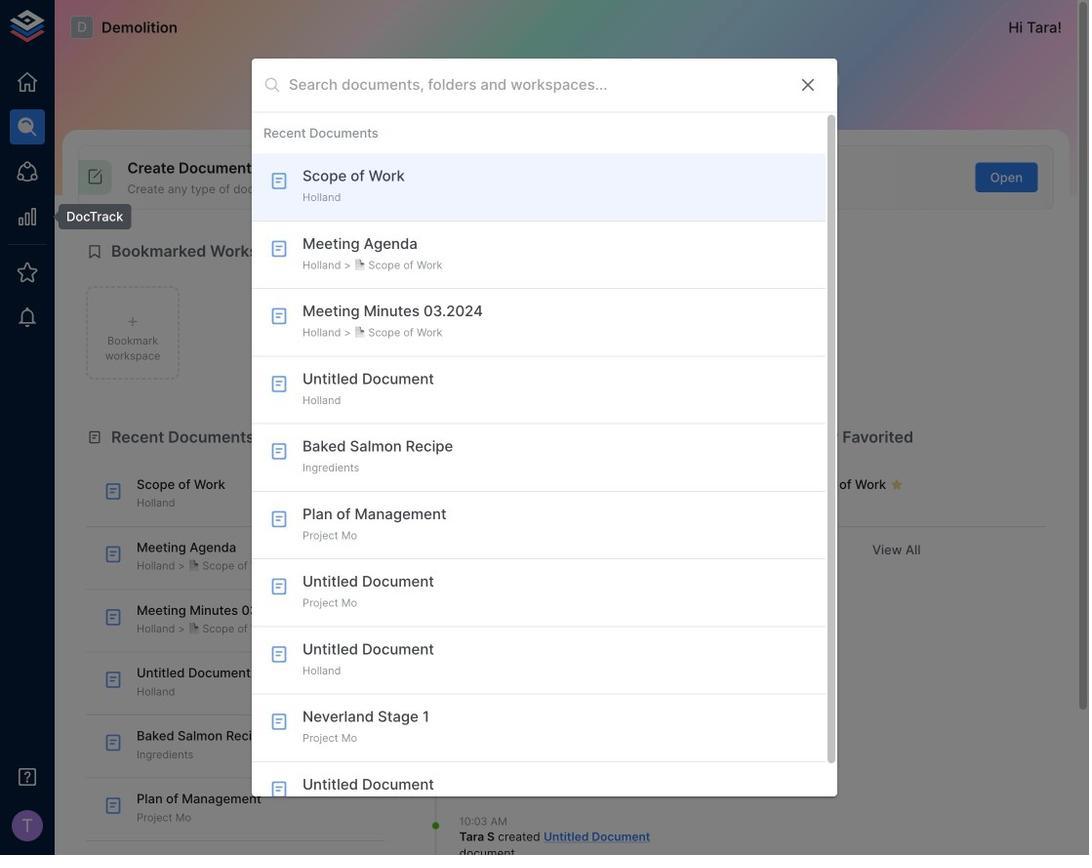 Task type: vqa. For each thing, say whether or not it's contained in the screenshot.
comment,
no



Task type: locate. For each thing, give the bounding box(es) containing it.
tooltip
[[45, 204, 131, 230]]

dialog
[[252, 58, 838, 830]]



Task type: describe. For each thing, give the bounding box(es) containing it.
Search documents, folders and workspaces... text field
[[289, 70, 783, 100]]



